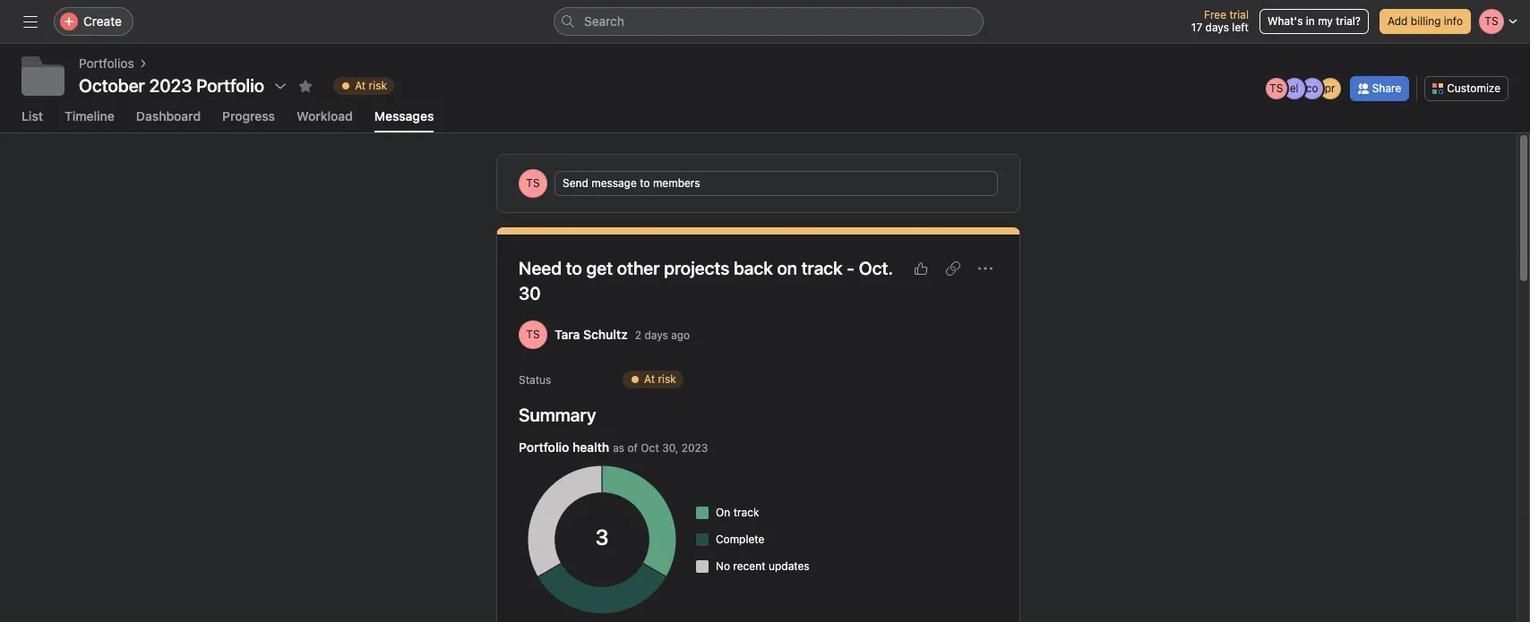 Task type: vqa. For each thing, say whether or not it's contained in the screenshot.
Oct.
yes



Task type: locate. For each thing, give the bounding box(es) containing it.
recent
[[733, 560, 766, 573]]

complete
[[716, 533, 765, 547]]

in
[[1306, 14, 1315, 28]]

customize
[[1447, 81, 1501, 95]]

at risk down ago
[[644, 373, 676, 386]]

0 vertical spatial at risk
[[355, 79, 387, 92]]

0 likes. click to like this task image
[[914, 262, 928, 276]]

free trial 17 days left
[[1191, 8, 1249, 34]]

send message to members button
[[555, 171, 998, 196]]

1 vertical spatial risk
[[658, 373, 676, 386]]

timeline link
[[64, 108, 115, 133]]

search
[[584, 13, 624, 29]]

1 vertical spatial track
[[733, 506, 759, 520]]

at
[[355, 79, 366, 92], [644, 373, 655, 386]]

at risk inside dropdown button
[[355, 79, 387, 92]]

create
[[83, 13, 122, 29]]

back
[[734, 258, 773, 279]]

1 vertical spatial to
[[566, 258, 582, 279]]

days
[[1206, 21, 1229, 34], [644, 328, 668, 342]]

at inside dropdown button
[[355, 79, 366, 92]]

17
[[1191, 21, 1203, 34]]

0 vertical spatial days
[[1206, 21, 1229, 34]]

1 horizontal spatial track
[[801, 258, 843, 279]]

add billing info button
[[1380, 9, 1471, 34]]

0 vertical spatial at
[[355, 79, 366, 92]]

1 vertical spatial days
[[644, 328, 668, 342]]

portfolios
[[79, 56, 134, 71]]

0 vertical spatial to
[[640, 176, 650, 190]]

on track
[[716, 506, 759, 520]]

0 vertical spatial risk
[[369, 79, 387, 92]]

1 horizontal spatial days
[[1206, 21, 1229, 34]]

track right on
[[733, 506, 759, 520]]

at risk
[[355, 79, 387, 92], [644, 373, 676, 386]]

customize button
[[1425, 76, 1509, 101]]

updates
[[769, 560, 810, 573]]

0 horizontal spatial at risk
[[355, 79, 387, 92]]

message
[[592, 176, 637, 190]]

days for trial
[[1206, 21, 1229, 34]]

to left the get
[[566, 258, 582, 279]]

need to get other projects back on track - oct. 30 link
[[519, 258, 893, 304]]

track left -
[[801, 258, 843, 279]]

0 horizontal spatial risk
[[369, 79, 387, 92]]

1 horizontal spatial at
[[644, 373, 655, 386]]

at down tara schultz 2 days ago
[[644, 373, 655, 386]]

summary
[[519, 405, 596, 426]]

status
[[519, 374, 551, 387]]

0 horizontal spatial days
[[644, 328, 668, 342]]

track
[[801, 258, 843, 279], [733, 506, 759, 520]]

0 vertical spatial track
[[801, 258, 843, 279]]

messages
[[374, 108, 434, 124]]

portfolio health as of oct 30, 2023
[[519, 440, 708, 455]]

days right 2
[[644, 328, 668, 342]]

2
[[635, 328, 641, 342]]

days for schultz
[[644, 328, 668, 342]]

at risk button
[[325, 73, 402, 99]]

1 horizontal spatial to
[[640, 176, 650, 190]]

show options image
[[273, 79, 288, 93]]

create button
[[54, 7, 133, 36]]

need to get other projects back on track - oct. 30
[[519, 258, 893, 304]]

ts
[[1270, 81, 1283, 95], [526, 176, 540, 190], [526, 328, 540, 341]]

send
[[563, 176, 589, 190]]

workload link
[[297, 108, 353, 133]]

2 vertical spatial ts
[[526, 328, 540, 341]]

to right message
[[640, 176, 650, 190]]

dashboard
[[136, 108, 201, 124]]

trial
[[1230, 8, 1249, 22]]

my
[[1318, 14, 1333, 28]]

days right 17
[[1206, 21, 1229, 34]]

0 horizontal spatial at
[[355, 79, 366, 92]]

days inside tara schultz 2 days ago
[[644, 328, 668, 342]]

1 horizontal spatial at risk
[[644, 373, 676, 386]]

send message to members
[[563, 176, 700, 190]]

1 horizontal spatial risk
[[658, 373, 676, 386]]

workload
[[297, 108, 353, 124]]

risk down ago
[[658, 373, 676, 386]]

progress
[[222, 108, 275, 124]]

ts left tara
[[526, 328, 540, 341]]

ts left el
[[1270, 81, 1283, 95]]

0 horizontal spatial to
[[566, 258, 582, 279]]

risk up messages
[[369, 79, 387, 92]]

at right remove from starred image
[[355, 79, 366, 92]]

to
[[640, 176, 650, 190], [566, 258, 582, 279]]

what's in my trial? button
[[1260, 9, 1369, 34]]

as
[[613, 442, 625, 455]]

el
[[1290, 81, 1299, 95]]

-
[[847, 258, 855, 279]]

risk
[[369, 79, 387, 92], [658, 373, 676, 386]]

portfolios link
[[79, 54, 134, 73]]

at risk up messages
[[355, 79, 387, 92]]

billing
[[1411, 14, 1441, 28]]

projects
[[664, 258, 730, 279]]

ts left the send
[[526, 176, 540, 190]]

days inside free trial 17 days left
[[1206, 21, 1229, 34]]

1 vertical spatial at
[[644, 373, 655, 386]]



Task type: describe. For each thing, give the bounding box(es) containing it.
other
[[617, 258, 660, 279]]

add
[[1388, 14, 1408, 28]]

1 vertical spatial at risk
[[644, 373, 676, 386]]

share button
[[1350, 76, 1410, 101]]

0 vertical spatial ts
[[1270, 81, 1283, 95]]

october
[[79, 75, 145, 96]]

oct.
[[859, 258, 893, 279]]

search list box
[[554, 7, 984, 36]]

get
[[586, 258, 613, 279]]

messages link
[[374, 108, 434, 133]]

0 horizontal spatial track
[[733, 506, 759, 520]]

portfolio health
[[519, 440, 609, 455]]

on
[[777, 258, 797, 279]]

1 vertical spatial ts
[[526, 176, 540, 190]]

trial?
[[1336, 14, 1361, 28]]

co
[[1306, 81, 1318, 95]]

no
[[716, 560, 730, 573]]

30,
[[662, 442, 678, 455]]

left
[[1232, 21, 1249, 34]]

tara
[[555, 327, 580, 342]]

ago
[[671, 328, 690, 342]]

free
[[1204, 8, 1227, 22]]

add billing info
[[1388, 14, 1463, 28]]

info
[[1444, 14, 1463, 28]]

schultz
[[583, 327, 628, 342]]

october 2023 portfolio
[[79, 75, 264, 96]]

pr
[[1325, 81, 1335, 95]]

dashboard link
[[136, 108, 201, 133]]

oct
[[641, 442, 659, 455]]

what's in my trial?
[[1268, 14, 1361, 28]]

more actions image
[[978, 262, 993, 276]]

30
[[519, 283, 541, 304]]

share
[[1372, 81, 1401, 95]]

list
[[22, 108, 43, 124]]

risk inside at risk dropdown button
[[369, 79, 387, 92]]

to inside button
[[640, 176, 650, 190]]

2023
[[681, 442, 708, 455]]

members
[[653, 176, 700, 190]]

on
[[716, 506, 730, 520]]

to inside need to get other projects back on track - oct. 30
[[566, 258, 582, 279]]

no recent updates
[[716, 560, 810, 573]]

2023 portfolio
[[149, 75, 264, 96]]

remove from starred image
[[298, 79, 313, 93]]

expand sidebar image
[[23, 14, 38, 29]]

track inside need to get other projects back on track - oct. 30
[[801, 258, 843, 279]]

copy link image
[[946, 262, 960, 276]]

tara schultz 2 days ago
[[555, 327, 690, 342]]

of
[[628, 442, 638, 455]]

need
[[519, 258, 562, 279]]

search button
[[554, 7, 984, 36]]

list link
[[22, 108, 43, 133]]

tara schultz link
[[555, 327, 628, 342]]

progress link
[[222, 108, 275, 133]]

timeline
[[64, 108, 115, 124]]

what's
[[1268, 14, 1303, 28]]



